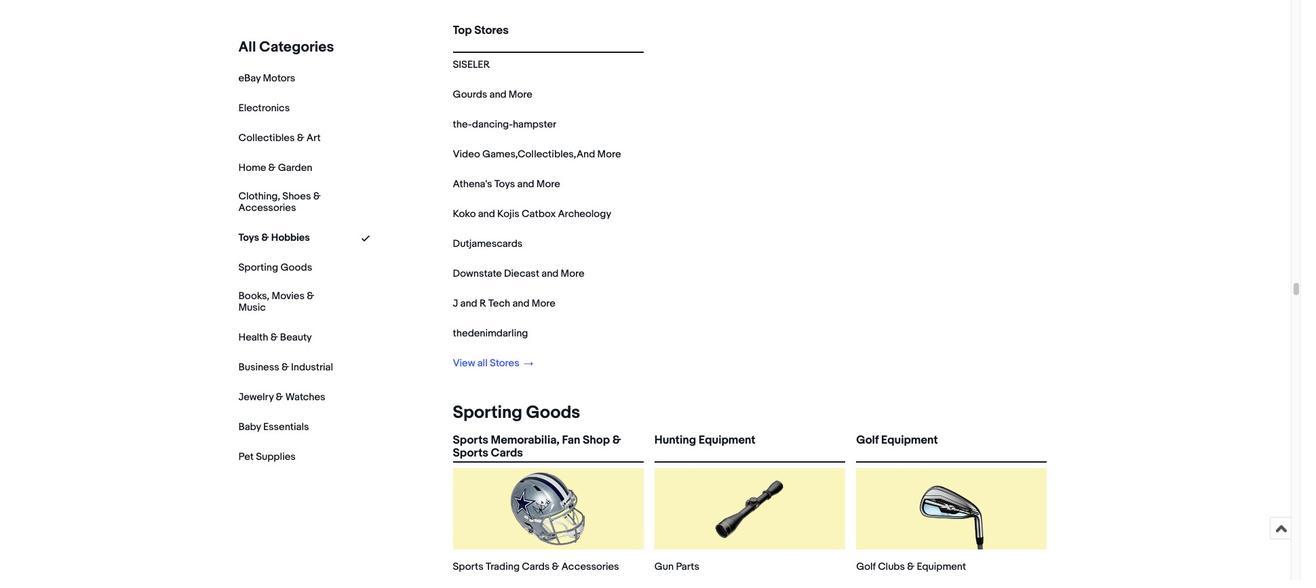 Task type: describe. For each thing, give the bounding box(es) containing it.
pet supplies link
[[239, 450, 296, 463]]

koko
[[453, 208, 476, 221]]

golf equipment link
[[857, 434, 1048, 459]]

electronics link
[[239, 102, 290, 115]]

clothing, shoes & accessories
[[239, 190, 321, 214]]

koko and kojis catbox archeology
[[453, 208, 612, 221]]

business
[[239, 361, 279, 374]]

kojis
[[498, 208, 520, 221]]

hunting equipment
[[655, 434, 756, 447]]

health & beauty
[[239, 331, 312, 344]]

trading
[[486, 561, 520, 574]]

video games,collectibles,and more
[[453, 148, 621, 161]]

catbox
[[522, 208, 556, 221]]

art
[[307, 132, 321, 145]]

and right j
[[461, 297, 478, 310]]

1 vertical spatial sporting
[[453, 402, 523, 424]]

and left kojis
[[478, 208, 495, 221]]

books, movies & music link
[[239, 290, 334, 314]]

hunting equipment link
[[655, 434, 846, 459]]

0 horizontal spatial sporting goods
[[239, 261, 312, 274]]

gourds and more link
[[453, 88, 533, 101]]

& right jewelry
[[276, 391, 283, 404]]

athena's toys and more
[[453, 178, 561, 191]]

shop
[[583, 434, 610, 447]]

motors
[[263, 72, 295, 85]]

sports memorabilia, fan shop & sports cards link
[[453, 434, 644, 460]]

business & industrial
[[239, 361, 333, 374]]

0 horizontal spatial goods
[[281, 261, 312, 274]]

ebay motors link
[[239, 72, 295, 85]]

gun
[[655, 561, 674, 574]]

0 vertical spatial stores
[[475, 24, 509, 37]]

home & garden link
[[239, 162, 312, 174]]

athena's
[[453, 178, 492, 191]]

cards inside sports memorabilia, fan shop & sports cards
[[491, 447, 523, 460]]

memorabilia,
[[491, 434, 560, 447]]

view all stores link
[[453, 357, 534, 370]]

dancing-
[[472, 118, 513, 131]]

gourds and more
[[453, 88, 533, 101]]

jewelry
[[239, 391, 274, 404]]

top stores
[[453, 24, 509, 37]]

more down games,collectibles,and
[[537, 178, 561, 191]]

golf for golf clubs & equipment
[[857, 561, 876, 574]]

& left art
[[297, 132, 304, 145]]

all
[[239, 39, 256, 56]]

pet
[[239, 450, 254, 463]]

& inside sports memorabilia, fan shop & sports cards
[[613, 434, 621, 447]]

sports memorabilia, fan shop & sports cards
[[453, 434, 621, 460]]

watches
[[286, 391, 326, 404]]

the-dancing-hampster link
[[453, 118, 557, 131]]

downstate diecast and more link
[[453, 267, 585, 280]]

sports for sports memorabilia, fan shop & sports cards
[[453, 434, 489, 447]]

r
[[480, 297, 486, 310]]

j
[[453, 297, 458, 310]]

1 vertical spatial sporting goods
[[453, 402, 581, 424]]

2 sports from the top
[[453, 447, 489, 460]]

1 horizontal spatial goods
[[526, 402, 581, 424]]

hobbies
[[271, 231, 310, 244]]

and up koko and kojis catbox archeology
[[518, 178, 535, 191]]

pet supplies
[[239, 450, 296, 463]]

jewelry & watches link
[[239, 391, 326, 404]]

parts
[[676, 561, 700, 574]]

garden
[[278, 162, 312, 174]]

dutjamescards
[[453, 238, 523, 250]]

sports memorabilia, fan shop & sports cards image
[[508, 468, 589, 550]]

& right trading
[[552, 561, 560, 574]]

& right clubs
[[908, 561, 915, 574]]

thedenimdarling
[[453, 327, 528, 340]]

dutjamescards link
[[453, 238, 523, 250]]

fan
[[562, 434, 581, 447]]

video
[[453, 148, 480, 161]]

baby
[[239, 421, 261, 433]]

gun parts
[[655, 561, 700, 574]]

health & beauty link
[[239, 331, 312, 344]]

golf equipment image
[[911, 468, 993, 550]]

1 vertical spatial cards
[[522, 561, 550, 574]]

athena's toys and more link
[[453, 178, 561, 191]]

electronics
[[239, 102, 290, 115]]

toys & hobbies
[[239, 231, 310, 244]]

ebay motors
[[239, 72, 295, 85]]

golf equipment
[[857, 434, 938, 447]]

hunting equipment image
[[710, 468, 791, 550]]

1 horizontal spatial toys
[[495, 178, 515, 191]]

and right the gourds
[[490, 88, 507, 101]]

all categories
[[239, 39, 334, 56]]

the-dancing-hampster
[[453, 118, 557, 131]]



Task type: locate. For each thing, give the bounding box(es) containing it.
golf clubs & equipment
[[857, 561, 967, 574]]

1 horizontal spatial accessories
[[562, 561, 619, 574]]

hampster
[[513, 118, 557, 131]]

more down diecast
[[532, 297, 556, 310]]

golf
[[857, 434, 879, 447], [857, 561, 876, 574]]

goods up fan on the left of the page
[[526, 402, 581, 424]]

sporting goods link down toys & hobbies link
[[239, 261, 312, 274]]

1 vertical spatial golf
[[857, 561, 876, 574]]

j and r tech and more
[[453, 297, 556, 310]]

toys
[[495, 178, 515, 191], [239, 231, 259, 244]]

industrial
[[291, 361, 333, 374]]

accessories
[[239, 201, 296, 214], [562, 561, 619, 574]]

siseler link
[[453, 58, 490, 71]]

0 horizontal spatial accessories
[[239, 201, 296, 214]]

clothing,
[[239, 190, 280, 203]]

equipment for golf equipment
[[882, 434, 938, 447]]

0 vertical spatial sporting goods
[[239, 261, 312, 274]]

sporting goods down toys & hobbies link
[[239, 261, 312, 274]]

view
[[453, 357, 475, 370]]

collectibles & art link
[[239, 132, 321, 145]]

golf for golf equipment
[[857, 434, 879, 447]]

0 horizontal spatial toys
[[239, 231, 259, 244]]

& right business at left
[[282, 361, 289, 374]]

& left hobbies
[[262, 231, 269, 244]]

business & industrial link
[[239, 361, 333, 374]]

essentials
[[263, 421, 309, 433]]

more up the hampster
[[509, 88, 533, 101]]

koko and kojis catbox archeology link
[[453, 208, 612, 221]]

sporting goods up the memorabilia,
[[453, 402, 581, 424]]

toys up kojis
[[495, 178, 515, 191]]

&
[[297, 132, 304, 145], [268, 162, 276, 174], [313, 190, 321, 203], [262, 231, 269, 244], [307, 290, 314, 303], [271, 331, 278, 344], [282, 361, 289, 374], [276, 391, 283, 404], [613, 434, 621, 447], [552, 561, 560, 574], [908, 561, 915, 574]]

0 vertical spatial sporting
[[239, 261, 278, 274]]

1 vertical spatial sporting goods link
[[448, 402, 581, 424]]

3 sports from the top
[[453, 561, 484, 574]]

more right diecast
[[561, 267, 585, 280]]

& right shop
[[613, 434, 621, 447]]

sports for sports trading cards & accessories
[[453, 561, 484, 574]]

1 golf from the top
[[857, 434, 879, 447]]

sports
[[453, 434, 489, 447], [453, 447, 489, 460], [453, 561, 484, 574]]

sporting
[[239, 261, 278, 274], [453, 402, 523, 424]]

& inside clothing, shoes & accessories
[[313, 190, 321, 203]]

1 horizontal spatial sporting goods
[[453, 402, 581, 424]]

and right tech
[[513, 297, 530, 310]]

goods up the movies
[[281, 261, 312, 274]]

collectibles & art
[[239, 132, 321, 145]]

sporting up books,
[[239, 261, 278, 274]]

downstate diecast and more
[[453, 267, 585, 280]]

more
[[509, 88, 533, 101], [598, 148, 621, 161], [537, 178, 561, 191], [561, 267, 585, 280], [532, 297, 556, 310]]

& right shoes
[[313, 190, 321, 203]]

view all stores
[[453, 357, 522, 370]]

& right the movies
[[307, 290, 314, 303]]

stores
[[475, 24, 509, 37], [490, 357, 520, 370]]

baby essentials link
[[239, 421, 309, 433]]

home
[[239, 162, 266, 174]]

sporting goods
[[239, 261, 312, 274], [453, 402, 581, 424]]

0 horizontal spatial sporting
[[239, 261, 278, 274]]

2 golf from the top
[[857, 561, 876, 574]]

books, movies & music
[[239, 290, 314, 314]]

clothing, shoes & accessories link
[[239, 190, 334, 214]]

sports trading cards & accessories link
[[453, 561, 619, 574]]

j and r tech and more link
[[453, 297, 556, 310]]

hunting
[[655, 434, 697, 447]]

thedenimdarling link
[[453, 327, 528, 340]]

downstate
[[453, 267, 502, 280]]

accessories inside clothing, shoes & accessories
[[239, 201, 296, 214]]

diecast
[[504, 267, 540, 280]]

gun parts link
[[655, 561, 700, 574]]

books,
[[239, 290, 270, 303]]

siseler
[[453, 58, 490, 71]]

1 vertical spatial goods
[[526, 402, 581, 424]]

cards
[[491, 447, 523, 460], [522, 561, 550, 574]]

0 vertical spatial cards
[[491, 447, 523, 460]]

1 horizontal spatial sporting goods link
[[448, 402, 581, 424]]

sporting goods link up the memorabilia,
[[448, 402, 581, 424]]

& right home
[[268, 162, 276, 174]]

1 sports from the top
[[453, 434, 489, 447]]

0 vertical spatial golf
[[857, 434, 879, 447]]

top
[[453, 24, 472, 37]]

jewelry & watches
[[239, 391, 326, 404]]

stores right top
[[475, 24, 509, 37]]

archeology
[[558, 208, 612, 221]]

gourds
[[453, 88, 488, 101]]

and right diecast
[[542, 267, 559, 280]]

beauty
[[280, 331, 312, 344]]

& inside the books, movies & music
[[307, 290, 314, 303]]

video games,collectibles,and more link
[[453, 148, 621, 161]]

sports trading cards & accessories
[[453, 561, 619, 574]]

movies
[[272, 290, 305, 303]]

the-
[[453, 118, 472, 131]]

cards left fan on the left of the page
[[491, 447, 523, 460]]

1 vertical spatial stores
[[490, 357, 520, 370]]

music
[[239, 301, 266, 314]]

games,collectibles,and
[[483, 148, 595, 161]]

sporting goods link
[[239, 261, 312, 274], [448, 402, 581, 424]]

toys left hobbies
[[239, 231, 259, 244]]

0 vertical spatial toys
[[495, 178, 515, 191]]

1 vertical spatial toys
[[239, 231, 259, 244]]

more up archeology
[[598, 148, 621, 161]]

health
[[239, 331, 268, 344]]

0 vertical spatial goods
[[281, 261, 312, 274]]

categories
[[260, 39, 334, 56]]

all
[[478, 357, 488, 370]]

clubs
[[878, 561, 905, 574]]

shoes
[[283, 190, 311, 203]]

home & garden
[[239, 162, 312, 174]]

cards right trading
[[522, 561, 550, 574]]

0 vertical spatial sporting goods link
[[239, 261, 312, 274]]

equipment
[[699, 434, 756, 447], [882, 434, 938, 447], [917, 561, 967, 574]]

& right health
[[271, 331, 278, 344]]

sporting up the memorabilia,
[[453, 402, 523, 424]]

1 vertical spatial accessories
[[562, 561, 619, 574]]

supplies
[[256, 450, 296, 463]]

1 horizontal spatial sporting
[[453, 402, 523, 424]]

baby essentials
[[239, 421, 309, 433]]

0 horizontal spatial sporting goods link
[[239, 261, 312, 274]]

0 vertical spatial accessories
[[239, 201, 296, 214]]

golf clubs & equipment link
[[857, 561, 967, 574]]

toys & hobbies link
[[239, 231, 310, 244]]

stores right all
[[490, 357, 520, 370]]

equipment for hunting equipment
[[699, 434, 756, 447]]

ebay
[[239, 72, 261, 85]]



Task type: vqa. For each thing, say whether or not it's contained in the screenshot.


